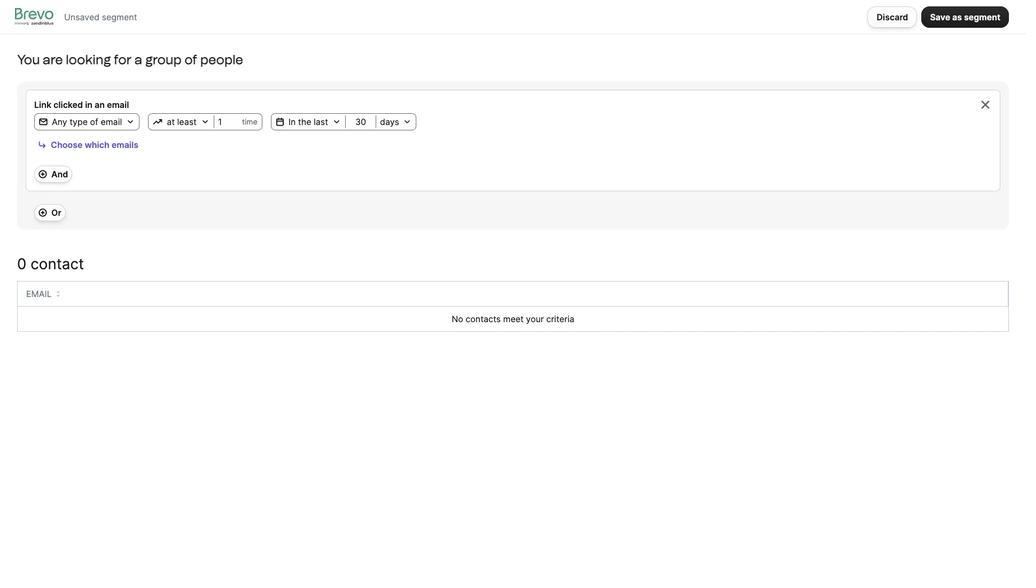 Task type: locate. For each thing, give the bounding box(es) containing it.
1 horizontal spatial segment
[[965, 11, 1001, 22]]

0 horizontal spatial of
[[90, 117, 98, 127]]

type
[[70, 117, 88, 127]]

choose which emails
[[51, 140, 139, 150]]

the
[[298, 117, 312, 127]]

at
[[167, 117, 175, 127]]

1 vertical spatial of
[[90, 117, 98, 127]]

at least button
[[149, 116, 214, 128]]

of right group
[[185, 52, 197, 67]]

or button
[[34, 204, 66, 221]]

0 vertical spatial email
[[107, 99, 129, 110]]

segment
[[102, 11, 137, 22], [965, 11, 1001, 22]]

in
[[85, 99, 93, 110]]

unsaved segment
[[64, 11, 137, 22]]

email right an
[[107, 99, 129, 110]]

email down an
[[101, 117, 122, 127]]

segment inside button
[[965, 11, 1001, 22]]

any
[[52, 117, 67, 127]]

emails
[[112, 140, 139, 150]]

are
[[43, 52, 63, 67]]

in the last
[[289, 117, 328, 127]]

2 segment from the left
[[965, 11, 1001, 22]]

0 horizontal spatial segment
[[102, 11, 137, 22]]

discard
[[877, 11, 909, 22]]

email
[[107, 99, 129, 110], [101, 117, 122, 127]]

segment right unsaved
[[102, 11, 137, 22]]

least
[[177, 117, 197, 127]]

1 vertical spatial email
[[101, 117, 122, 127]]

contacts
[[466, 314, 501, 325]]

and button
[[34, 166, 72, 183]]

email inside button
[[101, 117, 122, 127]]

at least
[[167, 117, 197, 127]]

time
[[242, 117, 258, 126]]

clicked
[[54, 99, 83, 110]]

1 horizontal spatial of
[[185, 52, 197, 67]]

any type of email button
[[35, 116, 139, 128]]

meet
[[504, 314, 524, 325]]

days
[[380, 117, 400, 127]]

None number field
[[214, 117, 242, 127], [346, 117, 376, 127], [214, 117, 242, 127], [346, 117, 376, 127]]

of right the type
[[90, 117, 98, 127]]

unsaved
[[64, 11, 100, 22]]

group
[[145, 52, 182, 67]]

1 segment from the left
[[102, 11, 137, 22]]

0
[[17, 255, 26, 273]]

of
[[185, 52, 197, 67], [90, 117, 98, 127]]

save
[[931, 11, 951, 22]]

criteria
[[547, 314, 575, 325]]

segment right as
[[965, 11, 1001, 22]]

no contacts meet your criteria
[[452, 314, 575, 325]]

0 vertical spatial of
[[185, 52, 197, 67]]

choose which emails button
[[34, 137, 142, 153]]



Task type: vqa. For each thing, say whether or not it's contained in the screenshot.
Save
yes



Task type: describe. For each thing, give the bounding box(es) containing it.
in the last button
[[272, 116, 346, 128]]

your
[[526, 314, 544, 325]]

or
[[51, 208, 61, 218]]

no
[[452, 314, 464, 325]]

any type of email
[[52, 117, 122, 127]]

days button
[[377, 116, 416, 128]]

contact
[[31, 255, 84, 273]]

in
[[289, 117, 296, 127]]

looking
[[66, 52, 111, 67]]

last
[[314, 117, 328, 127]]

which
[[85, 140, 110, 150]]

an
[[95, 99, 105, 110]]

you
[[17, 52, 40, 67]]

link clicked in an email
[[34, 99, 129, 110]]

email
[[26, 289, 52, 300]]

for
[[114, 52, 132, 67]]

save as segment
[[931, 11, 1001, 22]]

as
[[953, 11, 963, 22]]

choose
[[51, 140, 83, 150]]

you are looking for a group of people
[[17, 52, 243, 67]]

discard button
[[868, 6, 918, 28]]

and
[[51, 169, 68, 180]]

of inside button
[[90, 117, 98, 127]]

a
[[135, 52, 142, 67]]

0 contact
[[17, 255, 84, 273]]

people
[[200, 52, 243, 67]]

save as segment button
[[922, 6, 1010, 28]]

email button
[[26, 288, 60, 301]]

link
[[34, 99, 51, 110]]



